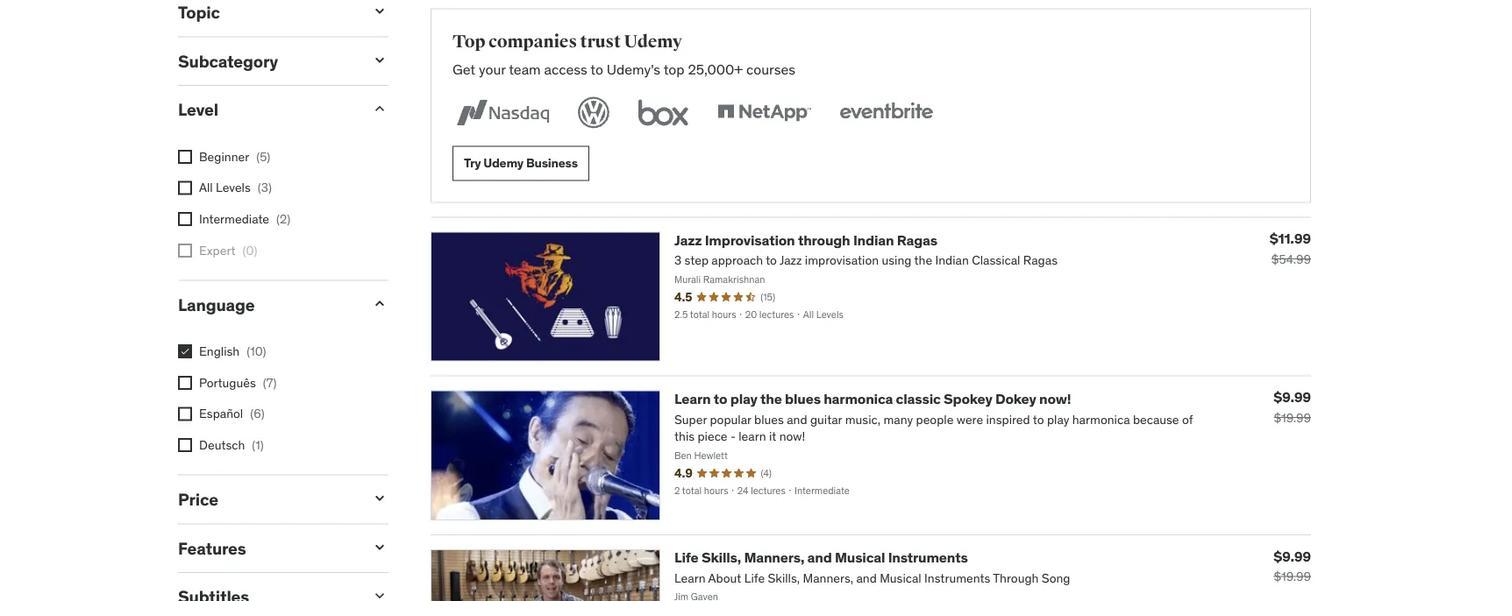 Task type: vqa. For each thing, say whether or not it's contained in the screenshot.
Topic
yes



Task type: describe. For each thing, give the bounding box(es) containing it.
harmonica
[[824, 390, 893, 408]]

topic button
[[178, 1, 357, 22]]

features
[[178, 538, 246, 559]]

(3)
[[258, 180, 272, 196]]

udemy's
[[607, 60, 661, 78]]

learn to play the blues harmonica classic spokey dokey now!
[[675, 390, 1072, 408]]

eventbrite image
[[836, 93, 937, 132]]

expert (0)
[[199, 242, 257, 258]]

small image for features
[[371, 539, 389, 557]]

the
[[761, 390, 782, 408]]

companies
[[489, 31, 577, 52]]

life skills, manners, and musical instruments
[[675, 549, 968, 567]]

expert
[[199, 242, 236, 258]]

price
[[178, 489, 218, 510]]

and
[[808, 549, 832, 567]]

subcategory button
[[178, 50, 357, 71]]

$9.99 for learn to play the blues harmonica classic spokey dokey now!
[[1274, 389, 1312, 407]]

all
[[199, 180, 213, 196]]

top
[[664, 60, 685, 78]]

life
[[675, 549, 699, 567]]

small image for topic
[[371, 2, 389, 20]]

try udemy business link
[[453, 146, 590, 181]]

improvisation
[[705, 231, 795, 249]]

xsmall image for español
[[178, 407, 192, 421]]

$54.99
[[1272, 251, 1312, 267]]

xsmall image for intermediate
[[178, 212, 192, 227]]

intermediate
[[199, 211, 269, 227]]

learn
[[675, 390, 711, 408]]

levels
[[216, 180, 251, 196]]

jazz improvisation through indian ragas
[[675, 231, 938, 249]]

indian
[[854, 231, 894, 249]]

español
[[199, 406, 243, 422]]

xsmall image for all
[[178, 181, 192, 195]]

musical
[[835, 549, 886, 567]]

subcategory
[[178, 50, 278, 71]]

now!
[[1040, 390, 1072, 408]]

small image for price
[[371, 490, 389, 508]]

your
[[479, 60, 506, 78]]

topic
[[178, 1, 220, 22]]

level
[[178, 99, 218, 120]]

25,000+
[[688, 60, 743, 78]]

life skills, manners, and musical instruments link
[[675, 549, 968, 567]]

get
[[453, 60, 476, 78]]

access
[[544, 60, 588, 78]]

5 small image from the top
[[371, 588, 389, 602]]

top
[[453, 31, 486, 52]]

português
[[199, 375, 256, 391]]

xsmall image for português
[[178, 376, 192, 390]]

manners,
[[744, 549, 805, 567]]

instruments
[[889, 549, 968, 567]]

level button
[[178, 99, 357, 120]]

xsmall image for english
[[178, 345, 192, 359]]

skills,
[[702, 549, 742, 567]]

1 vertical spatial udemy
[[484, 155, 524, 171]]

$11.99 $54.99
[[1270, 230, 1312, 267]]

dokey
[[996, 390, 1037, 408]]

top companies trust udemy get your team access to udemy's top 25,000+ courses
[[453, 31, 796, 78]]

business
[[526, 155, 578, 171]]



Task type: locate. For each thing, give the bounding box(es) containing it.
all levels (3)
[[199, 180, 272, 196]]

3 xsmall image from the top
[[178, 407, 192, 421]]

features button
[[178, 538, 357, 559]]

1 small image from the top
[[371, 2, 389, 20]]

blues
[[785, 390, 821, 408]]

$19.99 for learn to play the blues harmonica classic spokey dokey now!
[[1275, 410, 1312, 426]]

courses
[[747, 60, 796, 78]]

1 $19.99 from the top
[[1275, 410, 1312, 426]]

4 small image from the top
[[371, 539, 389, 557]]

4 xsmall image from the top
[[178, 345, 192, 359]]

2 $9.99 from the top
[[1274, 548, 1312, 566]]

1 horizontal spatial udemy
[[624, 31, 683, 52]]

team
[[509, 60, 541, 78]]

ragas
[[897, 231, 938, 249]]

0 vertical spatial $9.99 $19.99
[[1274, 389, 1312, 426]]

2 small image from the top
[[371, 51, 389, 69]]

0 vertical spatial small image
[[371, 100, 389, 118]]

5 xsmall image from the top
[[178, 439, 192, 453]]

1 xsmall image from the top
[[178, 244, 192, 258]]

$9.99 $19.99 for learn to play the blues harmonica classic spokey dokey now!
[[1274, 389, 1312, 426]]

2 xsmall image from the top
[[178, 181, 192, 195]]

xsmall image left português
[[178, 376, 192, 390]]

português (7)
[[199, 375, 277, 391]]

xsmall image left beginner
[[178, 150, 192, 164]]

2 xsmall image from the top
[[178, 376, 192, 390]]

1 small image from the top
[[371, 100, 389, 118]]

xsmall image left expert
[[178, 244, 192, 258]]

deutsch
[[199, 437, 245, 453]]

xsmall image left intermediate
[[178, 212, 192, 227]]

0 vertical spatial $9.99
[[1274, 389, 1312, 407]]

volkswagen image
[[575, 93, 613, 132]]

1 vertical spatial $9.99 $19.99
[[1274, 548, 1312, 585]]

1 vertical spatial $19.99
[[1275, 569, 1312, 585]]

0 horizontal spatial to
[[591, 60, 604, 78]]

xsmall image left english
[[178, 345, 192, 359]]

0 vertical spatial xsmall image
[[178, 244, 192, 258]]

beginner
[[199, 149, 249, 165]]

udemy up udemy's
[[624, 31, 683, 52]]

(5)
[[256, 149, 271, 165]]

price button
[[178, 489, 357, 510]]

try udemy business
[[464, 155, 578, 171]]

(2)
[[276, 211, 291, 227]]

1 $9.99 from the top
[[1274, 389, 1312, 407]]

xsmall image left all
[[178, 181, 192, 195]]

small image
[[371, 100, 389, 118], [371, 295, 389, 313]]

trust
[[581, 31, 621, 52]]

netapp image
[[714, 93, 815, 132]]

xsmall image for deutsch
[[178, 439, 192, 453]]

xsmall image
[[178, 244, 192, 258], [178, 376, 192, 390], [178, 407, 192, 421]]

(1)
[[252, 437, 264, 453]]

1 horizontal spatial to
[[714, 390, 728, 408]]

(6)
[[250, 406, 265, 422]]

$19.99
[[1275, 410, 1312, 426], [1275, 569, 1312, 585]]

small image for language
[[371, 295, 389, 313]]

english (10)
[[199, 344, 266, 359]]

classic
[[896, 390, 941, 408]]

udemy inside the top companies trust udemy get your team access to udemy's top 25,000+ courses
[[624, 31, 683, 52]]

udemy right try
[[484, 155, 524, 171]]

nasdaq image
[[453, 93, 554, 132]]

beginner (5)
[[199, 149, 271, 165]]

(0)
[[243, 242, 257, 258]]

$9.99 for life skills, manners, and musical instruments
[[1274, 548, 1312, 566]]

(7)
[[263, 375, 277, 391]]

spokey
[[944, 390, 993, 408]]

(10)
[[247, 344, 266, 359]]

udemy
[[624, 31, 683, 52], [484, 155, 524, 171]]

english
[[199, 344, 240, 359]]

$9.99 $19.99 for life skills, manners, and musical instruments
[[1274, 548, 1312, 585]]

2 $19.99 from the top
[[1275, 569, 1312, 585]]

1 $9.99 $19.99 from the top
[[1274, 389, 1312, 426]]

through
[[798, 231, 851, 249]]

language
[[178, 294, 255, 315]]

0 vertical spatial udemy
[[624, 31, 683, 52]]

xsmall image
[[178, 150, 192, 164], [178, 181, 192, 195], [178, 212, 192, 227], [178, 345, 192, 359], [178, 439, 192, 453]]

1 vertical spatial $9.99
[[1274, 548, 1312, 566]]

small image for level
[[371, 100, 389, 118]]

1 vertical spatial small image
[[371, 295, 389, 313]]

$9.99 $19.99
[[1274, 389, 1312, 426], [1274, 548, 1312, 585]]

3 small image from the top
[[371, 490, 389, 508]]

0 vertical spatial to
[[591, 60, 604, 78]]

language button
[[178, 294, 357, 315]]

1 vertical spatial xsmall image
[[178, 376, 192, 390]]

to down trust
[[591, 60, 604, 78]]

to left play
[[714, 390, 728, 408]]

0 horizontal spatial udemy
[[484, 155, 524, 171]]

1 vertical spatial to
[[714, 390, 728, 408]]

jazz improvisation through indian ragas link
[[675, 231, 938, 249]]

play
[[731, 390, 758, 408]]

3 xsmall image from the top
[[178, 212, 192, 227]]

$9.99
[[1274, 389, 1312, 407], [1274, 548, 1312, 566]]

2 $9.99 $19.99 from the top
[[1274, 548, 1312, 585]]

jazz
[[675, 231, 702, 249]]

to inside the top companies trust udemy get your team access to udemy's top 25,000+ courses
[[591, 60, 604, 78]]

1 xsmall image from the top
[[178, 150, 192, 164]]

small image for subcategory
[[371, 51, 389, 69]]

xsmall image left deutsch
[[178, 439, 192, 453]]

español (6)
[[199, 406, 265, 422]]

learn to play the blues harmonica classic spokey dokey now! link
[[675, 390, 1072, 408]]

small image
[[371, 2, 389, 20], [371, 51, 389, 69], [371, 490, 389, 508], [371, 539, 389, 557], [371, 588, 389, 602]]

deutsch (1)
[[199, 437, 264, 453]]

$19.99 for life skills, manners, and musical instruments
[[1275, 569, 1312, 585]]

$11.99
[[1270, 230, 1312, 248]]

2 small image from the top
[[371, 295, 389, 313]]

xsmall image for expert
[[178, 244, 192, 258]]

xsmall image left español
[[178, 407, 192, 421]]

to
[[591, 60, 604, 78], [714, 390, 728, 408]]

box image
[[634, 93, 693, 132]]

intermediate (2)
[[199, 211, 291, 227]]

try
[[464, 155, 481, 171]]

xsmall image for beginner
[[178, 150, 192, 164]]

0 vertical spatial $19.99
[[1275, 410, 1312, 426]]

2 vertical spatial xsmall image
[[178, 407, 192, 421]]



